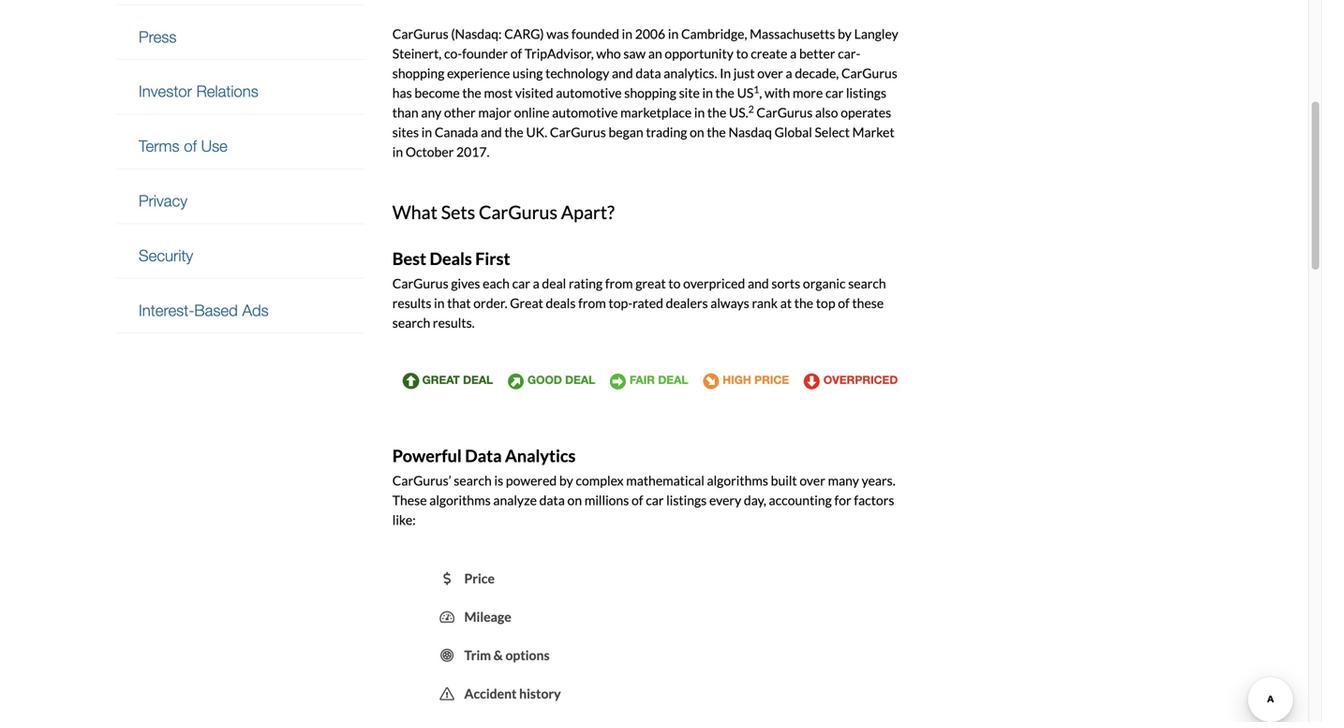 Task type: locate. For each thing, give the bounding box(es) containing it.
1
[[754, 83, 759, 95]]

over down create
[[757, 65, 783, 81]]

deal for good deal
[[565, 373, 595, 386]]

that
[[447, 295, 471, 311]]

1 vertical spatial a
[[786, 65, 792, 81]]

better
[[799, 46, 835, 62]]

on right trading
[[690, 124, 704, 140]]

day,
[[744, 493, 766, 508]]

listings up operates
[[846, 85, 886, 101]]

0 horizontal spatial car
[[512, 275, 530, 291]]

co-
[[444, 46, 462, 62]]

a up with
[[786, 65, 792, 81]]

in down site
[[694, 105, 705, 121]]

over up accounting
[[800, 473, 825, 489]]

car up "great"
[[512, 275, 530, 291]]

2 vertical spatial a
[[533, 275, 539, 291]]

by left complex
[[559, 473, 573, 489]]

search left is
[[454, 473, 492, 489]]

security link
[[117, 234, 364, 278]]

car inside powerful data analytics cargurus' search is powered by complex mathematical algorithms built over many years. these algorithms analyze data on millions of car listings every day, accounting for factors like:
[[646, 493, 664, 508]]

0 vertical spatial listings
[[846, 85, 886, 101]]

the left the uk.
[[504, 124, 524, 140]]

cargurus
[[392, 26, 448, 42], [841, 65, 897, 81], [756, 105, 813, 121], [550, 124, 606, 140], [479, 201, 557, 223], [392, 275, 448, 291]]

1 horizontal spatial on
[[690, 124, 704, 140]]

2 horizontal spatial search
[[848, 275, 886, 291]]

on
[[690, 124, 704, 140], [567, 493, 582, 508]]

of left use
[[184, 137, 197, 155]]

search
[[848, 275, 886, 291], [392, 315, 430, 331], [454, 473, 492, 489]]

1 horizontal spatial over
[[800, 473, 825, 489]]

from up top-
[[605, 275, 633, 291]]

the right at
[[794, 295, 813, 311]]

search inside powerful data analytics cargurus' search is powered by complex mathematical algorithms built over many years. these algorithms analyze data on millions of car listings every day, accounting for factors like:
[[454, 473, 492, 489]]

and up rank
[[748, 275, 769, 291]]

2017.
[[456, 144, 490, 160]]

2 vertical spatial and
[[748, 275, 769, 291]]

of right the top
[[838, 295, 850, 311]]

1 horizontal spatial and
[[612, 65, 633, 81]]

1 horizontal spatial by
[[838, 26, 852, 42]]

the inside best deals first cargurus gives each car a deal rating from great to overpriced and sorts organic search results in that order. great deals from top-rated dealers always rank at the top of these search results.
[[794, 295, 813, 311]]

in left that on the left
[[434, 295, 445, 311]]

on inside 'cargurus also operates sites in canada and the uk. cargurus began trading on the nasdaq global select market in october 2017.'
[[690, 124, 704, 140]]

0 horizontal spatial and
[[481, 124, 502, 140]]

fair
[[630, 373, 655, 386]]

top
[[816, 295, 835, 311]]

apart?
[[561, 201, 615, 223]]

and down saw
[[612, 65, 633, 81]]

2 vertical spatial search
[[454, 473, 492, 489]]

2 vertical spatial car
[[646, 493, 664, 508]]

of inside powerful data analytics cargurus' search is powered by complex mathematical algorithms built over many years. these algorithms analyze data on millions of car listings every day, accounting for factors like:
[[632, 493, 643, 508]]

1 vertical spatial and
[[481, 124, 502, 140]]

analytics.
[[664, 65, 717, 81]]

deals
[[430, 248, 472, 269]]

to up dealers
[[668, 275, 681, 291]]

data down powered
[[539, 493, 565, 508]]

investor relations link
[[117, 69, 364, 114]]

analytics
[[505, 446, 576, 466]]

by up the car- on the top right of the page
[[838, 26, 852, 42]]

us.
[[729, 105, 748, 121]]

gives
[[451, 275, 480, 291]]

1 vertical spatial over
[[800, 473, 825, 489]]

dollar sign image
[[443, 573, 451, 586]]

data inside cargurus (nasdaq: carg) was founded in 2006 in cambridge, massachusetts by langley steinert, co-founder of tripadvisor, who saw an opportunity to create a better car- shopping experience using technology and data analytics. in just over a decade, cargurus has become the most visited automotive shopping site in the us
[[636, 65, 661, 81]]

and
[[612, 65, 633, 81], [481, 124, 502, 140], [748, 275, 769, 291]]

a left deal
[[533, 275, 539, 291]]

the down experience
[[462, 85, 481, 101]]

in right site
[[702, 85, 713, 101]]

interest-
[[139, 301, 194, 319]]

1 horizontal spatial shopping
[[624, 85, 676, 101]]

deal right fair
[[658, 373, 688, 386]]

marketplace
[[620, 105, 692, 121]]

major
[[478, 105, 512, 121]]

and inside 'cargurus also operates sites in canada and the uk. cargurus began trading on the nasdaq global select market in october 2017.'
[[481, 124, 502, 140]]

algorithms down cargurus'
[[429, 493, 491, 508]]

2 horizontal spatial and
[[748, 275, 769, 291]]

0 horizontal spatial data
[[539, 493, 565, 508]]

deal right good
[[565, 373, 595, 386]]

0 vertical spatial a
[[790, 46, 797, 62]]

also
[[815, 105, 838, 121]]

car inside , with more car listings than any other major online automotive marketplace in the us.
[[825, 85, 844, 101]]

menu containing press
[[117, 0, 364, 334]]

0 vertical spatial and
[[612, 65, 633, 81]]

data down an
[[636, 65, 661, 81]]

results.
[[433, 315, 475, 331]]

0 vertical spatial to
[[736, 46, 748, 62]]

1 vertical spatial car
[[512, 275, 530, 291]]

1 deal from the left
[[463, 373, 493, 386]]

us
[[737, 85, 754, 101]]

cargurus up results
[[392, 275, 448, 291]]

on down complex
[[567, 493, 582, 508]]

car down mathematical
[[646, 493, 664, 508]]

1 horizontal spatial to
[[736, 46, 748, 62]]

0 vertical spatial shopping
[[392, 65, 444, 81]]

2 horizontal spatial deal
[[658, 373, 688, 386]]

over
[[757, 65, 783, 81], [800, 473, 825, 489]]

to
[[736, 46, 748, 62], [668, 275, 681, 291]]

from
[[605, 275, 633, 291], [578, 295, 606, 311]]

1 vertical spatial to
[[668, 275, 681, 291]]

0 horizontal spatial to
[[668, 275, 681, 291]]

overpriced
[[683, 275, 745, 291]]

1 vertical spatial algorithms
[[429, 493, 491, 508]]

is
[[494, 473, 503, 489]]

0 vertical spatial on
[[690, 124, 704, 140]]

technology
[[545, 65, 609, 81]]

2 deal from the left
[[565, 373, 595, 386]]

tire image
[[441, 649, 454, 663]]

0 vertical spatial car
[[825, 85, 844, 101]]

1 vertical spatial from
[[578, 295, 606, 311]]

2 horizontal spatial car
[[825, 85, 844, 101]]

0 horizontal spatial search
[[392, 315, 430, 331]]

0 vertical spatial search
[[848, 275, 886, 291]]

algorithms up every
[[707, 473, 768, 489]]

results
[[392, 295, 431, 311]]

1 vertical spatial search
[[392, 315, 430, 331]]

the down the in
[[715, 85, 734, 101]]

0 vertical spatial algorithms
[[707, 473, 768, 489]]

began
[[609, 124, 643, 140]]

1 vertical spatial listings
[[666, 493, 707, 508]]

uk.
[[526, 124, 547, 140]]

0 horizontal spatial listings
[[666, 493, 707, 508]]

accident history
[[464, 686, 561, 702]]

1 vertical spatial automotive
[[552, 105, 618, 121]]

of right the millions
[[632, 493, 643, 508]]

of inside "link"
[[184, 137, 197, 155]]

0 horizontal spatial deal
[[463, 373, 493, 386]]

terms
[[139, 137, 179, 155]]

car-
[[838, 46, 860, 62]]

1 vertical spatial data
[[539, 493, 565, 508]]

search down results
[[392, 315, 430, 331]]

sorts
[[772, 275, 800, 291]]

0 horizontal spatial over
[[757, 65, 783, 81]]

1 vertical spatial by
[[559, 473, 573, 489]]

steinert,
[[392, 46, 442, 62]]

deal for fair deal
[[658, 373, 688, 386]]

at
[[780, 295, 792, 311]]

cargurus down the car- on the top right of the page
[[841, 65, 897, 81]]

site
[[679, 85, 700, 101]]

rank
[[752, 295, 778, 311]]

rated
[[633, 295, 663, 311]]

car up also
[[825, 85, 844, 101]]

interest-based ads
[[139, 301, 269, 319]]

dealers
[[666, 295, 708, 311]]

1 vertical spatial shopping
[[624, 85, 676, 101]]

deal right the great
[[463, 373, 493, 386]]

the left us.
[[707, 105, 726, 121]]

car
[[825, 85, 844, 101], [512, 275, 530, 291], [646, 493, 664, 508]]

relations
[[196, 82, 258, 100]]

order.
[[473, 295, 507, 311]]

1 horizontal spatial deal
[[565, 373, 595, 386]]

1 horizontal spatial data
[[636, 65, 661, 81]]

of
[[510, 46, 522, 62], [184, 137, 197, 155], [838, 295, 850, 311], [632, 493, 643, 508]]

0 vertical spatial by
[[838, 26, 852, 42]]

and inside best deals first cargurus gives each car a deal rating from great to overpriced and sorts organic search results in that order. great deals from top-rated dealers always rank at the top of these search results.
[[748, 275, 769, 291]]

search up these
[[848, 275, 886, 291]]

each
[[483, 275, 510, 291]]

the
[[462, 85, 481, 101], [715, 85, 734, 101], [707, 105, 726, 121], [504, 124, 524, 140], [707, 124, 726, 140], [794, 295, 813, 311]]

1 vertical spatial on
[[567, 493, 582, 508]]

to up just
[[736, 46, 748, 62]]

select
[[815, 124, 850, 140]]

by inside cargurus (nasdaq: carg) was founded in 2006 in cambridge, massachusetts by langley steinert, co-founder of tripadvisor, who saw an opportunity to create a better car- shopping experience using technology and data analytics. in just over a decade, cargurus has become the most visited automotive shopping site in the us
[[838, 26, 852, 42]]

from down rating
[[578, 295, 606, 311]]

listings down mathematical
[[666, 493, 707, 508]]

data inside powerful data analytics cargurus' search is powered by complex mathematical algorithms built over many years. these algorithms analyze data on millions of car listings every day, accounting for factors like:
[[539, 493, 565, 508]]

1 horizontal spatial car
[[646, 493, 664, 508]]

automotive inside cargurus (nasdaq: carg) was founded in 2006 in cambridge, massachusetts by langley steinert, co-founder of tripadvisor, who saw an opportunity to create a better car- shopping experience using technology and data analytics. in just over a decade, cargurus has become the most visited automotive shopping site in the us
[[556, 85, 622, 101]]

of down the carg)
[[510, 46, 522, 62]]

menu
[[117, 0, 364, 334]]

a inside best deals first cargurus gives each car a deal rating from great to overpriced and sorts organic search results in that order. great deals from top-rated dealers always rank at the top of these search results.
[[533, 275, 539, 291]]

0 vertical spatial over
[[757, 65, 783, 81]]

global
[[775, 124, 812, 140]]

high price
[[720, 373, 789, 386]]

a down massachusetts
[[790, 46, 797, 62]]

rating
[[569, 275, 603, 291]]

carg)
[[504, 26, 544, 42]]

press link
[[117, 15, 364, 59]]

shopping up marketplace
[[624, 85, 676, 101]]

mileage
[[464, 609, 511, 625]]

always
[[710, 295, 749, 311]]

interest-based ads link
[[117, 288, 364, 333]]

shopping down steinert,
[[392, 65, 444, 81]]

just
[[734, 65, 755, 81]]

by
[[838, 26, 852, 42], [559, 473, 573, 489]]

1 horizontal spatial search
[[454, 473, 492, 489]]

0 vertical spatial data
[[636, 65, 661, 81]]

price
[[754, 373, 789, 386]]

and inside cargurus (nasdaq: carg) was founded in 2006 in cambridge, massachusetts by langley steinert, co-founder of tripadvisor, who saw an opportunity to create a better car- shopping experience using technology and data analytics. in just over a decade, cargurus has become the most visited automotive shopping site in the us
[[612, 65, 633, 81]]

options
[[505, 648, 550, 664]]

listings
[[846, 85, 886, 101], [666, 493, 707, 508]]

years.
[[862, 473, 895, 489]]

any
[[421, 105, 441, 121]]

sites
[[392, 124, 419, 140]]

and down major
[[481, 124, 502, 140]]

visited
[[515, 85, 553, 101]]

like:
[[392, 512, 416, 528]]

cargurus right the uk.
[[550, 124, 606, 140]]

0 vertical spatial automotive
[[556, 85, 622, 101]]

0 horizontal spatial by
[[559, 473, 573, 489]]

0 horizontal spatial on
[[567, 493, 582, 508]]

3 deal from the left
[[658, 373, 688, 386]]

1 horizontal spatial listings
[[846, 85, 886, 101]]



Task type: vqa. For each thing, say whether or not it's contained in the screenshot.
"View financing options" to the left
no



Task type: describe. For each thing, give the bounding box(es) containing it.
1 horizontal spatial algorithms
[[707, 473, 768, 489]]

0 vertical spatial from
[[605, 275, 633, 291]]

analyze
[[493, 493, 537, 508]]

saw
[[623, 46, 646, 62]]

the left nasdaq
[[707, 124, 726, 140]]

listings inside , with more car listings than any other major online automotive marketplace in the us.
[[846, 85, 886, 101]]

complex
[[576, 473, 624, 489]]

2006
[[635, 26, 665, 42]]

exclamation triangle image
[[440, 688, 454, 701]]

based
[[194, 301, 238, 319]]

use
[[201, 137, 228, 155]]

best deals first cargurus gives each car a deal rating from great to overpriced and sorts organic search results in that order. great deals from top-rated dealers always rank at the top of these search results.
[[392, 248, 886, 331]]

was
[[546, 26, 569, 42]]

the inside , with more car listings than any other major online automotive marketplace in the us.
[[707, 105, 726, 121]]

massachusetts
[[750, 26, 835, 42]]

cargurus also operates sites in canada and the uk. cargurus began trading on the nasdaq global select market in october 2017.
[[392, 105, 895, 160]]

accounting
[[769, 493, 832, 508]]

ads
[[242, 301, 269, 319]]

most
[[484, 85, 513, 101]]

cambridge,
[[681, 26, 747, 42]]

great
[[510, 295, 543, 311]]

what
[[392, 201, 438, 223]]

built
[[771, 473, 797, 489]]

operates
[[841, 105, 891, 121]]

automotive inside , with more car listings than any other major online automotive marketplace in the us.
[[552, 105, 618, 121]]

opportunity
[[665, 46, 734, 62]]

good
[[528, 373, 562, 386]]

powered
[[506, 473, 557, 489]]

powerful data analytics cargurus' search is powered by complex mathematical algorithms built over many years. these algorithms analyze data on millions of car listings every day, accounting for factors like:
[[392, 446, 895, 528]]

of inside cargurus (nasdaq: carg) was founded in 2006 in cambridge, massachusetts by langley steinert, co-founder of tripadvisor, who saw an opportunity to create a better car- shopping experience using technology and data analytics. in just over a decade, cargurus has become the most visited automotive shopping site in the us
[[510, 46, 522, 62]]

create
[[751, 46, 787, 62]]

price
[[464, 571, 495, 587]]

cargurus up first
[[479, 201, 557, 223]]

0 horizontal spatial shopping
[[392, 65, 444, 81]]

data
[[465, 446, 502, 466]]

trading
[[646, 124, 687, 140]]

every
[[709, 493, 741, 508]]

cargurus inside best deals first cargurus gives each car a deal rating from great to overpriced and sorts organic search results in that order. great deals from top-rated dealers always rank at the top of these search results.
[[392, 275, 448, 291]]

founder
[[462, 46, 508, 62]]

&
[[494, 648, 503, 664]]

who
[[596, 46, 621, 62]]

market
[[852, 124, 895, 140]]

cargurus down with
[[756, 105, 813, 121]]

nasdaq
[[728, 124, 772, 140]]

other
[[444, 105, 476, 121]]

in up saw
[[622, 26, 632, 42]]

by inside powerful data analytics cargurus' search is powered by complex mathematical algorithms built over many years. these algorithms analyze data on millions of car listings every day, accounting for factors like:
[[559, 473, 573, 489]]

top-
[[609, 295, 633, 311]]

security
[[139, 246, 193, 265]]

investor relations
[[139, 82, 258, 100]]

in inside , with more car listings than any other major online automotive marketplace in the us.
[[694, 105, 705, 121]]

press
[[139, 27, 177, 46]]

organic
[[803, 275, 846, 291]]

in right 2006
[[668, 26, 679, 42]]

online
[[514, 105, 550, 121]]

over inside cargurus (nasdaq: carg) was founded in 2006 in cambridge, massachusetts by langley steinert, co-founder of tripadvisor, who saw an opportunity to create a better car- shopping experience using technology and data analytics. in just over a decade, cargurus has become the most visited automotive shopping site in the us
[[757, 65, 783, 81]]

accident
[[464, 686, 517, 702]]

in down sites
[[392, 144, 403, 160]]

trim & options
[[464, 648, 550, 664]]

, with more car listings than any other major online automotive marketplace in the us.
[[392, 85, 886, 121]]

privacy
[[139, 192, 187, 210]]

of inside best deals first cargurus gives each car a deal rating from great to overpriced and sorts organic search results in that order. great deals from top-rated dealers always rank at the top of these search results.
[[838, 295, 850, 311]]

listings inside powerful data analytics cargurus' search is powered by complex mathematical algorithms built over many years. these algorithms analyze data on millions of car listings every day, accounting for factors like:
[[666, 493, 707, 508]]

mathematical
[[626, 473, 704, 489]]

deal for great deal
[[463, 373, 493, 386]]

powerful
[[392, 446, 462, 466]]

many
[[828, 473, 859, 489]]

cargurus up steinert,
[[392, 26, 448, 42]]

to inside cargurus (nasdaq: carg) was founded in 2006 in cambridge, massachusetts by langley steinert, co-founder of tripadvisor, who saw an opportunity to create a better car- shopping experience using technology and data analytics. in just over a decade, cargurus has become the most visited automotive shopping site in the us
[[736, 46, 748, 62]]

become
[[415, 85, 460, 101]]

trim
[[464, 648, 491, 664]]

what sets cargurus apart?
[[392, 201, 615, 223]]

deals
[[546, 295, 576, 311]]

has
[[392, 85, 412, 101]]

terms of use
[[139, 137, 228, 155]]

on inside powerful data analytics cargurus' search is powered by complex mathematical algorithms built over many years. these algorithms analyze data on millions of car listings every day, accounting for factors like:
[[567, 493, 582, 508]]

great
[[422, 373, 460, 386]]

over inside powerful data analytics cargurus' search is powered by complex mathematical algorithms built over many years. these algorithms analyze data on millions of car listings every day, accounting for factors like:
[[800, 473, 825, 489]]

privacy link
[[117, 179, 364, 223]]

terms of use link
[[117, 124, 364, 169]]

good deal
[[524, 373, 595, 386]]

car inside best deals first cargurus gives each car a deal rating from great to overpriced and sorts organic search results in that order. great deals from top-rated dealers always rank at the top of these search results.
[[512, 275, 530, 291]]

in up "october"
[[421, 124, 432, 140]]

in
[[720, 65, 731, 81]]

high
[[723, 373, 751, 386]]

investor
[[139, 82, 192, 100]]

to inside best deals first cargurus gives each car a deal rating from great to overpriced and sorts organic search results in that order. great deals from top-rated dealers always rank at the top of these search results.
[[668, 275, 681, 291]]

tachometer alt image
[[440, 611, 454, 624]]

0 horizontal spatial algorithms
[[429, 493, 491, 508]]

deal
[[542, 275, 566, 291]]

great deal
[[419, 373, 493, 386]]

october
[[406, 144, 454, 160]]

in inside best deals first cargurus gives each car a deal rating from great to overpriced and sorts organic search results in that order. great deals from top-rated dealers always rank at the top of these search results.
[[434, 295, 445, 311]]

2
[[748, 103, 754, 115]]

an
[[648, 46, 662, 62]]

millions
[[585, 493, 629, 508]]

overpriced
[[820, 373, 898, 386]]

great
[[635, 275, 666, 291]]

,
[[759, 85, 762, 101]]



